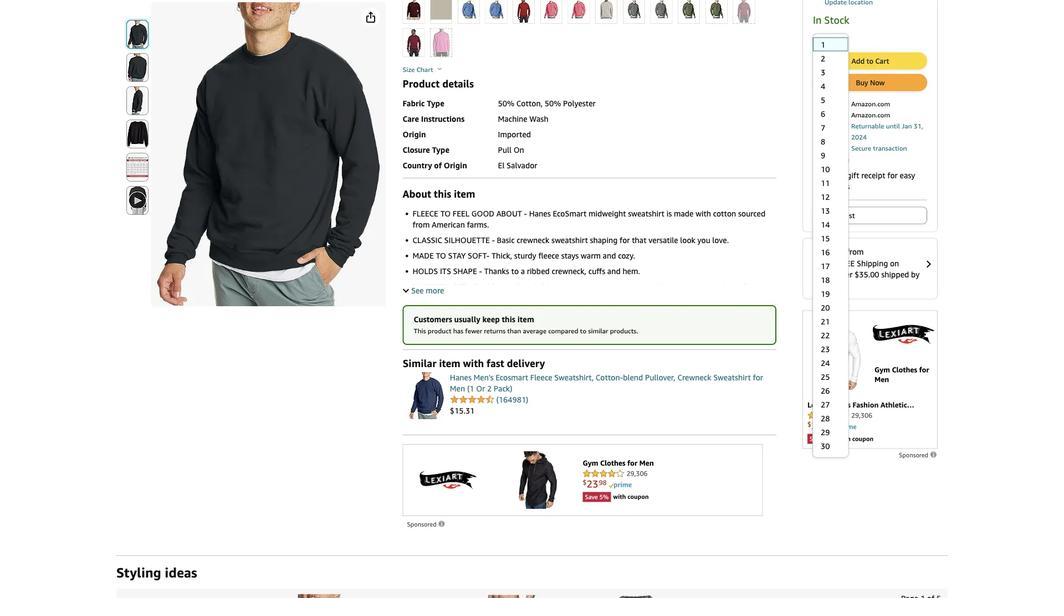 Task type: vqa. For each thing, say whether or not it's contained in the screenshot.
STAY
yes



Task type: locate. For each thing, give the bounding box(es) containing it.
4 link
[[813, 79, 849, 93]]

1 left dropdown icon
[[833, 36, 836, 43]]

1 horizontal spatial for
[[753, 373, 763, 383]]

safety pink - 1 pack image
[[569, 0, 590, 23]]

secure
[[852, 144, 872, 152]]

0 vertical spatial this
[[434, 188, 451, 200]]

2 vertical spatial for
[[753, 373, 763, 383]]

hanes up men
[[450, 373, 472, 383]]

to left list
[[835, 211, 842, 220]]

0 vertical spatial -
[[524, 209, 527, 218]]

customers
[[414, 315, 452, 324]]

from inside the fleece to feel good about - hanes ecosmart midweight sweatshirt is made with cotton sourced from american farms.
[[413, 220, 430, 230]]

1 vertical spatial amazon.com
[[852, 111, 891, 119]]

cardinal - 1 pack image
[[403, 29, 424, 57]]

1 horizontal spatial 50%
[[545, 99, 561, 108]]

0 horizontal spatial a
[[521, 267, 525, 276]]

1 amazon.com from the top
[[852, 100, 891, 107]]

0 vertical spatial add
[[852, 56, 865, 65]]

0 horizontal spatial this
[[434, 188, 451, 200]]

and down shaping
[[603, 251, 616, 261]]

this up than
[[502, 315, 516, 324]]

type up of on the top left of page
[[432, 146, 450, 155]]

stay
[[448, 251, 466, 261]]

amazon.com down 'buy now' submit
[[852, 100, 891, 107]]

returns down keep
[[484, 327, 506, 335]]

crewneck
[[517, 236, 550, 245]]

item inside customers usually keep this item this product has fewer returns than average compared to similar products.
[[518, 315, 534, 324]]

0 horizontal spatial origin
[[403, 130, 426, 139]]

to inside customers usually keep this item this product has fewer returns than average compared to similar products.
[[580, 327, 587, 335]]

12 link
[[813, 190, 849, 204]]

from down fleece
[[413, 220, 430, 230]]

dropdown image
[[839, 37, 845, 42]]

returns up 12
[[825, 182, 850, 191]]

1 vertical spatial this
[[502, 315, 516, 324]]

for left that
[[620, 236, 630, 245]]

sweatshirt up stays on the top
[[552, 236, 588, 245]]

2 horizontal spatial -
[[524, 209, 527, 218]]

24 link
[[813, 356, 849, 370]]

1 horizontal spatial 1
[[833, 36, 836, 43]]

secure transaction
[[852, 144, 907, 152]]

1 vertical spatial from
[[847, 247, 864, 256]]

cozy.
[[618, 251, 635, 261]]

15
[[821, 234, 830, 243]]

1 horizontal spatial sweatshirt
[[628, 209, 665, 218]]

this right about
[[434, 188, 451, 200]]

2 inside 1 2 3 4 5 6 7 8 9 10 11 12 13 14 15 16 17 18 19 20 21 22 23 24 25 26 27 28 29 30
[[821, 54, 826, 63]]

10 down new
[[817, 258, 827, 268]]

(164981)
[[496, 396, 529, 405]]

holds its shape - thanks to a ribbed crewneck, cuffs and hem.
[[413, 267, 640, 276]]

returnable until jan 31, 2024 button
[[852, 121, 924, 141]]

a left ribbed
[[521, 267, 525, 276]]

leave feedback on sponsored ad element
[[899, 452, 938, 459], [407, 521, 446, 529]]

28 link
[[813, 412, 849, 425]]

new (29) from $ 10 75
[[813, 247, 864, 268]]

add inside radio
[[820, 211, 833, 220]]

0 horizontal spatial with
[[463, 358, 484, 370]]

1 vertical spatial add
[[825, 171, 839, 180]]

0 horizontal spatial -
[[479, 267, 482, 276]]

add inside the add a gift receipt for easy returns
[[825, 171, 839, 180]]

styling
[[116, 565, 161, 581]]

0 vertical spatial leave feedback on sponsored ad element
[[899, 452, 938, 459]]

1 vertical spatial hanes
[[450, 373, 472, 383]]

Add to List radio
[[813, 207, 928, 224]]

add down 9 link on the top right of page
[[825, 171, 839, 180]]

1 vertical spatial 10
[[817, 258, 827, 268]]

0 vertical spatial 2
[[821, 54, 826, 63]]

20 link
[[813, 301, 849, 314]]

1 horizontal spatial this
[[502, 315, 516, 324]]

fleece
[[413, 209, 439, 218]]

0 horizontal spatial 1
[[821, 40, 826, 49]]

1 inside 1 2 3 4 5 6 7 8 9 10 11 12 13 14 15 16 17 18 19 20 21 22 23 24 25 26 27 28 29 30
[[821, 40, 826, 49]]

fatigue green image
[[679, 0, 700, 23]]

0 vertical spatial type
[[427, 99, 444, 108]]

1 horizontal spatial a
[[841, 171, 845, 180]]

1 horizontal spatial sponsored link
[[899, 451, 938, 459]]

50% up 'machine'
[[498, 99, 515, 108]]

1 vertical spatial with
[[463, 358, 484, 370]]

1 horizontal spatial returns
[[825, 182, 850, 191]]

fewer
[[465, 327, 482, 335]]

to inside add to list link
[[835, 211, 842, 220]]

receipt
[[862, 171, 886, 180]]

2 vertical spatial add
[[820, 211, 833, 220]]

1 vertical spatial and
[[608, 267, 621, 276]]

- left basic
[[492, 236, 495, 245]]

0 vertical spatial sweatshirt
[[628, 209, 665, 218]]

2 up 3
[[821, 54, 826, 63]]

returns inside the add a gift receipt for easy returns
[[825, 182, 850, 191]]

fabric type
[[403, 99, 444, 108]]

30 link
[[813, 439, 849, 453]]

0 vertical spatial to
[[441, 209, 451, 218]]

easy
[[900, 171, 916, 180]]

to left stay
[[436, 251, 446, 261]]

item up men
[[439, 358, 461, 370]]

0 horizontal spatial returns
[[484, 327, 506, 335]]

29
[[821, 428, 830, 437]]

0 vertical spatial from
[[413, 220, 430, 230]]

hanes inside the fleece to feel good about - hanes ecosmart midweight sweatshirt is made with cotton sourced from american farms.
[[529, 209, 551, 218]]

26
[[821, 386, 830, 395]]

pack)
[[494, 384, 513, 394]]

list box containing 1
[[813, 37, 849, 453]]

1 vertical spatial leave feedback on sponsored ad element
[[407, 521, 446, 529]]

- right about
[[524, 209, 527, 218]]

0 vertical spatial hanes
[[529, 209, 551, 218]]

a left gift
[[841, 171, 845, 180]]

average
[[523, 327, 547, 335]]

products.
[[610, 327, 638, 335]]

to left the similar
[[580, 327, 587, 335]]

has
[[453, 327, 464, 335]]

to inside the fleece to feel good about - hanes ecosmart midweight sweatshirt is made with cotton sourced from american farms.
[[441, 209, 451, 218]]

hanes men's ecosmart fleece sweatshirt, cotton-blend pullover, crewneck sweatshirt for men (1 or 2 pack) link
[[450, 373, 763, 394]]

1 up 2 link in the right top of the page
[[821, 40, 826, 49]]

$
[[813, 258, 817, 265]]

1 horizontal spatial sponsored
[[899, 452, 930, 459]]

10
[[821, 165, 830, 174], [817, 258, 827, 268]]

0 vertical spatial origin
[[403, 130, 426, 139]]

amazon.
[[813, 281, 844, 290]]

1 vertical spatial returns
[[484, 327, 506, 335]]

hanes inside hanes men's ecosmart fleece sweatshirt, cotton-blend pullover, crewneck sweatshirt for men (1 or 2 pack)
[[450, 373, 472, 383]]

product
[[428, 327, 452, 335]]

to
[[867, 56, 874, 65], [835, 211, 842, 220], [511, 267, 519, 276], [580, 327, 587, 335]]

good
[[472, 209, 495, 218]]

than
[[507, 327, 521, 335]]

and right cuffs
[[608, 267, 621, 276]]

0 horizontal spatial leave feedback on sponsored ad element
[[407, 521, 446, 529]]

0 horizontal spatial 2
[[487, 384, 492, 394]]

for inside hanes men's ecosmart fleece sweatshirt, cotton-blend pullover, crewneck sweatshirt for men (1 or 2 pack)
[[753, 373, 763, 383]]

that
[[632, 236, 647, 245]]

for right sweatshirt
[[753, 373, 763, 383]]

its
[[440, 267, 451, 276]]

0 vertical spatial returns
[[825, 182, 850, 191]]

amazon.com up returnable
[[852, 111, 891, 119]]

add to list link
[[814, 207, 927, 224]]

0 horizontal spatial from
[[413, 220, 430, 230]]

2 horizontal spatial for
[[888, 171, 898, 180]]

1 horizontal spatial hanes
[[529, 209, 551, 218]]

1 vertical spatial sponsored link
[[407, 519, 446, 531]]

type for fabric type
[[427, 99, 444, 108]]

add up 14
[[820, 211, 833, 220]]

1 vertical spatial to
[[436, 251, 446, 261]]

9 link
[[813, 148, 849, 162]]

1 horizontal spatial 2
[[821, 54, 826, 63]]

0 horizontal spatial sponsored link
[[407, 519, 446, 531]]

to down made to stay soft- thick, sturdy fleece stays warm and cozy.
[[511, 267, 519, 276]]

sponsored
[[899, 452, 930, 459], [407, 521, 438, 529]]

2 inside hanes men's ecosmart fleece sweatshirt, cotton-blend pullover, crewneck sweatshirt for men (1 or 2 pack)
[[487, 384, 492, 394]]

item up average
[[518, 315, 534, 324]]

from up free
[[847, 247, 864, 256]]

27
[[821, 400, 830, 409]]

2 vertical spatial -
[[479, 267, 482, 276]]

None submit
[[127, 21, 148, 48], [127, 54, 148, 81], [127, 87, 148, 115], [127, 120, 148, 148], [127, 154, 148, 181], [127, 187, 148, 215], [127, 21, 148, 48], [127, 54, 148, 81], [127, 87, 148, 115], [127, 120, 148, 148], [127, 154, 148, 181], [127, 187, 148, 215]]

0 horizontal spatial hanes
[[450, 373, 472, 383]]

2
[[821, 54, 826, 63], [487, 384, 492, 394]]

sponsored for left sponsored link leave feedback on sponsored ad element
[[407, 521, 438, 529]]

type up care instructions
[[427, 99, 444, 108]]

0 vertical spatial 10
[[821, 165, 830, 174]]

(164981) link
[[496, 396, 529, 405]]

1 vertical spatial 2
[[487, 384, 492, 394]]

sweatshirt left is
[[628, 209, 665, 218]]

3
[[821, 68, 826, 77]]

this
[[434, 188, 451, 200], [502, 315, 516, 324]]

1 horizontal spatial -
[[492, 236, 495, 245]]

0 vertical spatial with
[[696, 209, 711, 218]]

popover image
[[438, 67, 442, 70]]

inside
[[894, 155, 911, 163]]

$35.00
[[855, 270, 880, 279]]

17 link
[[813, 259, 849, 273]]

1 horizontal spatial with
[[696, 209, 711, 218]]

1 vertical spatial sweatshirt
[[552, 236, 588, 245]]

13 link
[[813, 204, 849, 217]]

new
[[813, 247, 829, 256]]

1 vertical spatial type
[[432, 146, 450, 155]]

extender expand image
[[403, 287, 409, 293]]

fast
[[487, 358, 504, 370]]

2 right or
[[487, 384, 492, 394]]

1 vertical spatial sponsored
[[407, 521, 438, 529]]

19 link
[[813, 287, 849, 301]]

option group
[[399, 0, 777, 59]]

machine
[[498, 114, 528, 124]]

10 up 11
[[821, 165, 830, 174]]

sweatshirt
[[628, 209, 665, 218], [552, 236, 588, 245]]

with right made
[[696, 209, 711, 218]]

to for feel
[[441, 209, 451, 218]]

0 vertical spatial for
[[888, 171, 898, 180]]

for left easy
[[888, 171, 898, 180]]

0 vertical spatial amazon.com
[[852, 100, 891, 107]]

5 link
[[813, 93, 849, 107]]

origin up closure
[[403, 130, 426, 139]]

1 vertical spatial origin
[[444, 161, 467, 170]]

to up american
[[441, 209, 451, 218]]

salvador
[[507, 161, 538, 170]]

list box
[[813, 37, 849, 453]]

1 horizontal spatial leave feedback on sponsored ad element
[[899, 452, 938, 459]]

made
[[674, 209, 694, 218]]

stock
[[825, 14, 850, 26]]

pull on
[[498, 146, 524, 155]]

for inside the add a gift receipt for easy returns
[[888, 171, 898, 180]]

until
[[886, 122, 900, 130]]

5
[[821, 95, 826, 104]]

18 link
[[813, 273, 849, 287]]

with up men's
[[463, 358, 484, 370]]

instructions
[[421, 114, 465, 124]]

11 link
[[813, 176, 849, 190]]

1 vertical spatial item
[[518, 315, 534, 324]]

cardinal image
[[734, 0, 755, 23]]

1 vertical spatial for
[[620, 236, 630, 245]]

ecosmart
[[496, 373, 528, 383]]

hanes up 'crewneck'
[[529, 209, 551, 218]]

to
[[441, 209, 451, 218], [436, 251, 446, 261]]

see more
[[411, 286, 444, 295]]

is
[[667, 209, 672, 218]]

keep
[[483, 315, 500, 324]]

0 vertical spatial sponsored
[[899, 452, 930, 459]]

add up "buy"
[[852, 56, 865, 65]]

50% up wash on the top of page
[[545, 99, 561, 108]]

secure transaction button
[[852, 143, 907, 152]]

origin right of on the top left of page
[[444, 161, 467, 170]]

22
[[821, 331, 830, 340]]

leave feedback on sponsored ad element for left sponsored link
[[407, 521, 446, 529]]

0 horizontal spatial for
[[620, 236, 630, 245]]

0 horizontal spatial sponsored
[[407, 521, 438, 529]]

- right 'shape'
[[479, 267, 482, 276]]

29 link
[[813, 425, 849, 439]]

0 horizontal spatial sweatshirt
[[552, 236, 588, 245]]

(29)
[[831, 247, 845, 256]]

now
[[870, 78, 885, 87]]

a inside the add a gift receipt for easy returns
[[841, 171, 845, 180]]

0 vertical spatial a
[[841, 171, 845, 180]]

item up feel
[[454, 188, 475, 200]]

8
[[821, 137, 826, 146]]

0 horizontal spatial 50%
[[498, 99, 515, 108]]

active men's 9-inch inseam stretch woven athletic basketball gym shorts with pockets image
[[452, 596, 555, 599]]

qty:
[[818, 36, 830, 43]]

mulled berry - 1 pack image
[[403, 0, 424, 23]]

1 horizontal spatial from
[[847, 247, 864, 256]]

14
[[821, 220, 830, 229]]



Task type: describe. For each thing, give the bounding box(es) containing it.
men
[[450, 384, 465, 394]]

sponsored for leave feedback on sponsored ad element associated with the topmost sponsored link
[[899, 452, 930, 459]]

orders
[[813, 270, 836, 279]]

wow pink image
[[431, 29, 452, 57]]

2 vertical spatial item
[[439, 358, 461, 370]]

13
[[821, 206, 830, 215]]

product
[[403, 78, 440, 90]]

20
[[821, 303, 830, 312]]

jan
[[902, 122, 912, 130]]

19
[[821, 289, 830, 298]]

fleece
[[530, 373, 553, 383]]

to left cart
[[867, 56, 874, 65]]

pullover,
[[645, 373, 676, 383]]

or
[[476, 384, 485, 394]]

made to stay soft- thick, sturdy fleece stays warm and cozy.
[[413, 251, 635, 261]]

deep red image
[[513, 0, 535, 23]]

8 link
[[813, 134, 849, 148]]

this inside customers usually keep this item this product has fewer returns than average compared to similar products.
[[502, 315, 516, 324]]

blend
[[623, 373, 643, 383]]

made
[[413, 251, 434, 261]]

22 link
[[813, 328, 849, 342]]

- inside the fleece to feel good about - hanes ecosmart midweight sweatshirt is made with cotton sourced from american farms.
[[524, 209, 527, 218]]

gift
[[847, 171, 860, 180]]

(1
[[467, 384, 474, 394]]

3 link
[[813, 65, 849, 79]]

returns inside customers usually keep this item this product has fewer returns than average compared to similar products.
[[484, 327, 506, 335]]

21
[[821, 317, 830, 326]]

2 amazon.com from the top
[[852, 111, 891, 119]]

14 link
[[813, 217, 849, 231]]

2024
[[852, 133, 867, 141]]

Buy Now submit
[[814, 74, 927, 91]]

stays
[[561, 251, 579, 261]]

fleece to feel good about - hanes ecosmart midweight sweatshirt is made with cotton sourced from american farms.
[[413, 209, 766, 230]]

1 option
[[813, 37, 849, 51]]

delivery
[[507, 358, 545, 370]]

$15.31
[[450, 407, 475, 416]]

warm
[[581, 251, 601, 261]]

over
[[838, 270, 853, 279]]

to for stay
[[436, 251, 446, 261]]

17
[[821, 262, 830, 271]]

shows what's inside button
[[852, 154, 911, 163]]

0 vertical spatial and
[[603, 251, 616, 261]]

28
[[821, 414, 830, 423]]

sand image
[[431, 0, 452, 23]]

closure type
[[403, 146, 450, 155]]

15 link
[[813, 231, 849, 245]]

size chart button
[[403, 65, 442, 74]]

amazon essentials men's digital watch image
[[577, 596, 679, 599]]

carolina blue image
[[458, 0, 479, 23]]

11
[[821, 178, 830, 188]]

0 vertical spatial item
[[454, 188, 475, 200]]

returnable
[[852, 122, 885, 130]]

1 vertical spatial -
[[492, 236, 495, 245]]

closure
[[403, 146, 430, 155]]

add for add a gift receipt for easy returns
[[825, 171, 839, 180]]

midweight
[[589, 209, 626, 218]]

carolina blue - 1 pack image
[[486, 0, 507, 23]]

cotton
[[713, 209, 736, 218]]

safety pink image
[[541, 0, 562, 23]]

26 link
[[813, 384, 849, 398]]

10 inside new (29) from $ 10 75
[[817, 258, 827, 268]]

0 vertical spatial sponsored link
[[899, 451, 938, 459]]

buy
[[856, 78, 868, 87]]

add to list
[[820, 211, 855, 220]]

sweatshirt inside the fleece to feel good about - hanes ecosmart midweight sweatshirt is made with cotton sourced from american farms.
[[628, 209, 665, 218]]

add to cart
[[852, 56, 889, 65]]

on
[[890, 259, 899, 268]]

hem.
[[623, 267, 640, 276]]

1 50% from the left
[[498, 99, 515, 108]]

farms.
[[467, 220, 489, 230]]

by
[[911, 270, 920, 279]]

size
[[403, 66, 415, 73]]

add for add to list
[[820, 211, 833, 220]]

qty: 1
[[818, 36, 836, 43]]

men's ecosmart fleece sweatshirt, cotton-blend pullover, crewneck sweatshirt for men (1 or 2 pack) image
[[236, 595, 402, 599]]

12
[[821, 192, 830, 201]]

see
[[411, 286, 424, 295]]

wash
[[530, 114, 549, 124]]

classic silhouette - basic crewneck sweatshirt shaping for that versatile look you love.
[[413, 236, 729, 245]]

more
[[426, 286, 444, 295]]

on
[[514, 146, 524, 155]]

cotton,
[[517, 99, 543, 108]]

feel
[[453, 209, 470, 218]]

ecosmart
[[553, 209, 587, 218]]

1 vertical spatial a
[[521, 267, 525, 276]]

with inside the fleece to feel good about - hanes ecosmart midweight sweatshirt is made with cotton sourced from american farms.
[[696, 209, 711, 218]]

what's
[[873, 155, 892, 163]]

you
[[698, 236, 711, 245]]

look
[[680, 236, 696, 245]]

27 link
[[813, 398, 849, 412]]

shipped
[[882, 270, 909, 279]]

2 50% from the left
[[545, 99, 561, 108]]

from inside new (29) from $ 10 75
[[847, 247, 864, 256]]

sand - 1 pack image
[[596, 0, 617, 23]]

details
[[442, 78, 474, 90]]

smoke grey - 1 pack image
[[651, 0, 672, 23]]

sturdy
[[514, 251, 537, 261]]

holds
[[413, 267, 438, 276]]

shipping
[[857, 259, 888, 268]]

leave feedback on sponsored ad element for the topmost sponsored link
[[899, 452, 938, 459]]

smoke grey image
[[624, 0, 645, 23]]

crewneck,
[[552, 267, 587, 276]]

23
[[821, 345, 830, 354]]

10 inside list box
[[821, 165, 830, 174]]

free shipping on orders over $35.00 shipped by amazon.
[[813, 259, 920, 290]]

cart
[[876, 56, 889, 65]]

type for closure type
[[432, 146, 450, 155]]

add for add to cart
[[852, 56, 865, 65]]

hanes men&#39;s ecosmart fleece sweatshirt, cotton-blend pullover, crewneck sweatshirt for men (1 or 2 pack) image
[[157, 2, 380, 307]]

see more button
[[403, 286, 444, 295]]

1 horizontal spatial origin
[[444, 161, 467, 170]]

chart
[[417, 66, 433, 73]]

of
[[434, 161, 442, 170]]

care instructions
[[403, 114, 465, 124]]

sweatshirt,
[[555, 373, 594, 383]]

men's
[[474, 373, 494, 383]]

this
[[414, 327, 426, 335]]

Add to Cart submit
[[814, 53, 927, 69]]

customers usually keep this item this product has fewer returns than average compared to similar products.
[[414, 315, 638, 335]]

24
[[821, 359, 830, 368]]

american
[[432, 220, 465, 230]]

thick,
[[492, 251, 512, 261]]

fatigue green - 1 pack image
[[706, 0, 727, 23]]

30
[[821, 442, 830, 451]]

in stock
[[813, 14, 850, 26]]

ribbed
[[527, 267, 550, 276]]



